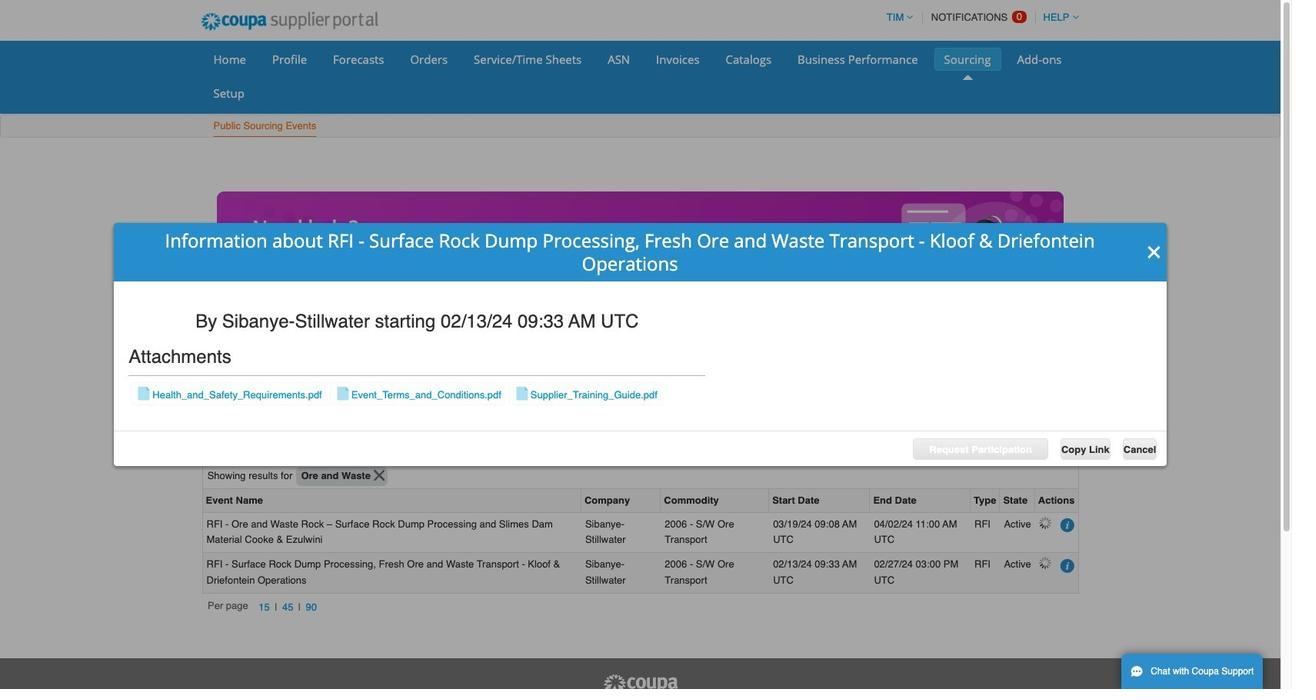 Task type: locate. For each thing, give the bounding box(es) containing it.
information about rfi - surface rock dump processing, fresh ore and waste transport - kloof & driefontein operations dialog
[[114, 223, 1168, 467]]

Search text field
[[966, 439, 1073, 460]]

1 horizontal spatial coupa supplier portal image
[[602, 674, 679, 690]]

previous image
[[218, 253, 231, 265]]

close image
[[1148, 244, 1163, 260]]

coupa supplier portal image
[[190, 2, 389, 41], [602, 674, 679, 690]]

0 horizontal spatial coupa supplier portal image
[[190, 2, 389, 41]]

company element
[[582, 490, 661, 513]]

commodity element
[[661, 490, 770, 513]]

0 vertical spatial coupa supplier portal image
[[190, 2, 389, 41]]

navigation
[[208, 600, 322, 617]]

tab list
[[202, 413, 1079, 434]]

type element
[[971, 490, 1001, 513]]



Task type: describe. For each thing, give the bounding box(es) containing it.
state element
[[1001, 490, 1036, 513]]

search image
[[1054, 442, 1068, 456]]

start date element
[[770, 490, 871, 513]]

actions element
[[1036, 490, 1079, 513]]

event name element
[[203, 490, 582, 513]]

1 vertical spatial coupa supplier portal image
[[602, 674, 679, 690]]

clear filter image
[[374, 471, 385, 482]]

end date element
[[871, 490, 971, 513]]



Task type: vqa. For each thing, say whether or not it's contained in the screenshot.
the rightmost Coupa Supplier Portal IMAGE
yes



